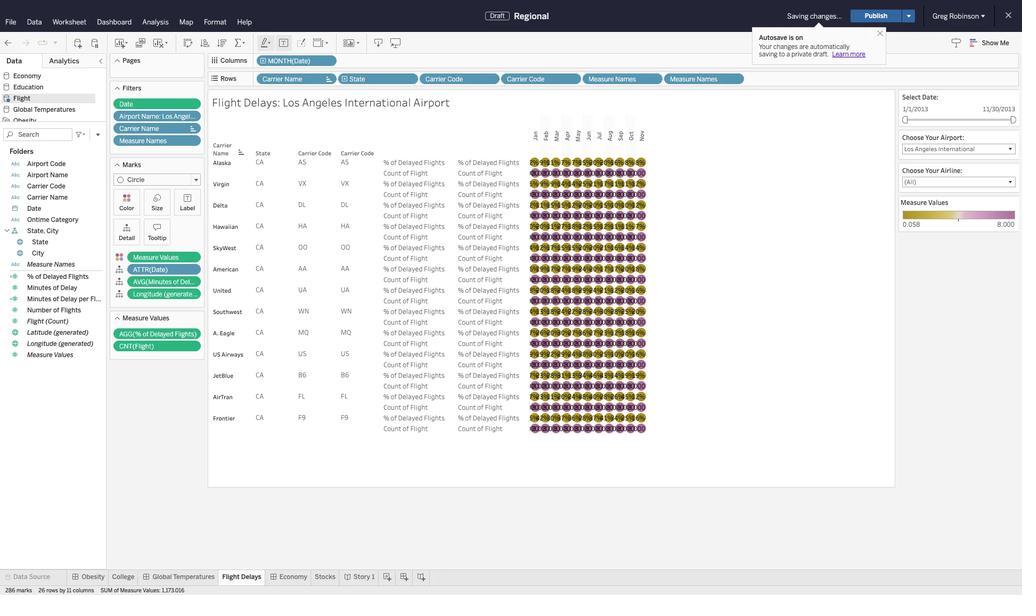 Task type: describe. For each thing, give the bounding box(es) containing it.
automatically
[[810, 43, 850, 51]]

name down airport code
[[50, 171, 68, 179]]

detail
[[119, 235, 135, 242]]

per for flight
[[79, 295, 89, 303]]

A. Eagle, Carrier Name. Press Space to toggle selection. Press Escape to go back to the left margin. Use arrow keys to navigate headers text field
[[210, 328, 253, 349]]

vx, carrier code. press space to toggle selection. press escape to go back to the left margin. use arrow keys to navigate headers text field for dl, carrier code. press space to toggle selection. press escape to go back to the left margin. use arrow keys to navigate headers text box
[[295, 178, 338, 200]]

show/hide cards image
[[343, 38, 360, 48]]

Alaska, Carrier Name. Press Space to toggle selection. Press Escape to go back to the left margin. Use arrow keys to navigate headers text field
[[210, 157, 253, 178]]

undo image
[[3, 38, 14, 48]]

measure values up 0.058
[[901, 198, 949, 207]]

F9, Carrier Code. Press Space to toggle selection. Press Escape to go back to the left margin. Use arrow keys to navigate headers text field
[[338, 413, 380, 434]]

4 ca, state. press space to toggle selection. press escape to go back to the left margin. use arrow keys to navigate headers text field from the top
[[253, 221, 295, 242]]

changes
[[774, 43, 798, 51]]

values up attr(date)
[[160, 254, 179, 262]]

0 vertical spatial date
[[119, 101, 133, 108]]

learn
[[832, 51, 849, 58]]

3 ca, state. press space to toggle selection. press escape to go back to the left margin. use arrow keys to navigate headers text field from the top
[[253, 200, 295, 221]]

flight for flight (count)
[[27, 318, 44, 325]]

delay for flight)
[[180, 279, 197, 286]]

data source
[[13, 574, 50, 581]]

1 vertical spatial economy
[[280, 574, 307, 581]]

regional
[[514, 11, 549, 21]]

category
[[51, 216, 79, 223]]

delayed for flights)
[[150, 331, 173, 338]]

May, Month of Date. Press Space to toggle selection. Press Escape to go back to the left margin. Use arrow keys to navigate headers text field
[[572, 115, 583, 157]]

private
[[792, 51, 812, 58]]

Southwest, Carrier Name. Press Space to toggle selection. Press Escape to go back to the left margin. Use arrow keys to navigate headers text field
[[210, 306, 253, 328]]

sort measure names ascending by measure values image
[[200, 38, 210, 48]]

your for choose your airline:
[[926, 166, 939, 175]]

robinson
[[950, 12, 979, 20]]

of for agg(% of delayed flights)
[[143, 331, 149, 338]]

US Airways, Carrier Name. Press Space to toggle selection. Press Escape to go back to the left margin. Use arrow keys to navigate headers text field
[[210, 349, 253, 370]]

delayed for flights
[[43, 273, 67, 280]]

close image
[[875, 28, 885, 38]]

saving changes...
[[787, 12, 842, 20]]

6 ca, state. press space to toggle selection. press escape to go back to the left margin. use arrow keys to navigate headers text field from the top
[[253, 370, 295, 392]]

stocks
[[315, 574, 336, 581]]

2 horizontal spatial carrier name
[[263, 76, 302, 83]]

airport name: los angeles international
[[119, 113, 236, 120]]

marks. press enter to open the view data window.. use arrow keys to navigate data visualization elements. image
[[530, 157, 647, 435]]

your changes are automatically saving to a private draft.
[[759, 43, 850, 58]]

0 vertical spatial flights
[[68, 273, 89, 280]]

state,
[[27, 227, 45, 235]]

vx, carrier code. press space to toggle selection. press escape to go back to the left margin. use arrow keys to navigate headers text field for dl, carrier code. press space to toggle selection. press escape to go back to the left margin. use arrow keys to navigate headers text field
[[338, 178, 380, 200]]

sum
[[101, 588, 113, 595]]

minutes for minutes of delay
[[27, 284, 51, 292]]

pause auto updates image
[[90, 38, 101, 48]]

learn more link
[[829, 51, 866, 58]]

of for % of delayed flights
[[35, 273, 41, 280]]

airport:
[[941, 133, 965, 142]]

flight (count)
[[27, 318, 69, 325]]

Feb, Month of Date. Press Space to toggle selection. Press Escape to go back to the left margin. Use arrow keys to navigate headers text field
[[540, 115, 551, 157]]

26 rows by 11 columns
[[39, 588, 94, 595]]

name up category
[[50, 194, 68, 201]]

tooltip
[[148, 235, 167, 242]]

UA, Carrier Code. Press Space to toggle selection. Press Escape to go back to the left margin. Use arrow keys to navigate headers text field
[[338, 285, 380, 306]]

hide mark labels image
[[279, 38, 289, 48]]

marks
[[123, 161, 141, 169]]

columns
[[221, 57, 247, 64]]

sort measure names descending by measure values image
[[217, 38, 227, 48]]

0 vertical spatial longitude (generated)
[[133, 291, 199, 298]]

0 horizontal spatial carrier code
[[27, 182, 66, 190]]

flight)
[[209, 279, 228, 286]]

airport name
[[27, 171, 68, 179]]

1 ca, state. press space to toggle selection. press escape to go back to the left margin. use arrow keys to navigate headers text field from the top
[[253, 157, 295, 178]]

0.058
[[903, 220, 920, 229]]

26
[[39, 588, 45, 595]]

Frontier, Carrier Name. Press Space to toggle selection. Press Escape to go back to the left margin. Use arrow keys to navigate headers text field
[[210, 413, 253, 434]]

latitude
[[27, 329, 52, 336]]

0 vertical spatial obesity
[[13, 117, 36, 125]]

1 horizontal spatial carrier code
[[426, 76, 463, 83]]

date:
[[922, 93, 939, 101]]

is
[[789, 34, 794, 42]]

changes...
[[810, 12, 842, 20]]

of for avg(minutes of delay per flight)
[[173, 279, 179, 286]]

name:
[[141, 113, 161, 120]]

to
[[779, 51, 785, 58]]

fl, carrier code. press space to toggle selection. press escape to go back to the left margin. use arrow keys to navigate headers text field for f9, carrier code. press space to toggle selection. press escape to go back to the left margin. use arrow keys to navigate headers text field
[[295, 392, 338, 413]]

highlight image
[[260, 38, 272, 48]]

greg
[[933, 12, 948, 20]]

11/30/2013
[[983, 105, 1015, 113]]

AA, Carrier Code. Press Space to toggle selection. Press Escape to go back to the left margin. Use arrow keys to navigate headers text field
[[338, 264, 380, 285]]

select
[[902, 93, 921, 101]]

name down month(date)
[[285, 76, 302, 83]]

open and edit this workbook in tableau desktop image
[[390, 38, 401, 48]]

2 vertical spatial data
[[13, 574, 27, 581]]

8.000
[[998, 220, 1015, 229]]

source
[[29, 574, 50, 581]]

values up agg(% of delayed flights)
[[150, 315, 169, 322]]

1 horizontal spatial global
[[153, 574, 172, 581]]

1 horizontal spatial obesity
[[82, 574, 105, 581]]

your inside your changes are automatically saving to a private draft.
[[759, 43, 772, 51]]

folders
[[10, 147, 34, 155]]

airport for airport name
[[27, 171, 49, 179]]

0 horizontal spatial global temperatures
[[13, 106, 76, 113]]

format
[[204, 18, 227, 26]]

as, carrier code. press space to toggle selection. press escape to go back to the left margin. use arrow keys to navigate headers text field for vx, carrier code. press space to toggle selection. press escape to go back to the left margin. use arrow keys to navigate headers text field related to dl, carrier code. press space to toggle selection. press escape to go back to the left margin. use arrow keys to navigate headers text field
[[338, 157, 380, 178]]

avg(minutes of delay per flight)
[[133, 279, 228, 286]]

flight for flight delays
[[222, 574, 240, 581]]

1 vertical spatial longitude
[[27, 340, 57, 348]]

color
[[119, 205, 134, 212]]

b6, carrier code. press space to toggle selection. press escape to go back to the left margin. use arrow keys to navigate headers text field for fl, carrier code. press space to toggle selection. press escape to go back to the left margin. use arrow keys to navigate headers text box corresponding to f9, carrier code. press space to toggle selection. press escape to go back to the left margin. use arrow keys to navigate headers text box
[[338, 370, 380, 392]]

5 ca, state. press space to toggle selection. press escape to go back to the left margin. use arrow keys to navigate headers text field from the top
[[253, 242, 295, 264]]

saving
[[759, 51, 778, 58]]

analysis
[[142, 18, 169, 26]]

Virgin, Carrier Name. Press Space to toggle selection. Press Escape to go back to the left margin. Use arrow keys to navigate headers text field
[[210, 178, 253, 200]]

1 vertical spatial state
[[32, 238, 48, 246]]

flight delays
[[222, 574, 261, 581]]

wn, carrier code. press space to toggle selection. press escape to go back to the left margin. use arrow keys to navigate headers text field for ua, carrier code. press space to toggle selection. press escape to go back to the left margin. use arrow keys to navigate headers text field
[[338, 306, 380, 328]]

number of flights
[[27, 307, 81, 314]]

duplicate image
[[135, 38, 146, 48]]

3 ca, state. press space to toggle selection. press escape to go back to the left margin. use arrow keys to navigate headers text field from the top
[[253, 306, 295, 328]]

pages
[[123, 57, 140, 64]]

measure values up attr(date)
[[133, 254, 179, 262]]

airport code
[[27, 160, 66, 168]]

2 ca, state. press space to toggle selection. press escape to go back to the left margin. use arrow keys to navigate headers text field from the top
[[253, 285, 295, 306]]

marks
[[16, 588, 32, 595]]

AirTran, Carrier Name. Press Space to toggle selection. Press Escape to go back to the left margin. Use arrow keys to navigate headers text field
[[210, 392, 253, 413]]

delays
[[241, 574, 261, 581]]

minutes for minutes of delay per flight
[[27, 295, 51, 303]]

analytics
[[49, 57, 79, 65]]

choose your airline:
[[902, 166, 963, 175]]

learn more
[[832, 51, 866, 58]]

(count)
[[46, 318, 69, 325]]

1 horizontal spatial global temperatures
[[153, 574, 215, 581]]

label
[[180, 205, 195, 212]]

mq, carrier code. press space to toggle selection. press escape to go back to the left margin. use arrow keys to navigate headers text field for wn, carrier code. press space to toggle selection. press escape to go back to the left margin. use arrow keys to navigate headers 'text field' corresponding to ua, carrier code. press space to toggle selection. press escape to go back to the left margin. use arrow keys to navigate headers text field
[[338, 328, 380, 349]]

show
[[982, 39, 999, 47]]

show me button
[[965, 35, 1019, 51]]

Jan, Month of Date. Press Space to toggle selection. Press Escape to go back to the left margin. Use arrow keys to navigate headers text field
[[530, 115, 540, 157]]

international for flight delays: los angeles international airport
[[344, 95, 411, 110]]

measure values up agg(% of delayed flights)
[[123, 315, 169, 322]]

cnt(flight)
[[119, 343, 154, 351]]

ontime
[[27, 216, 49, 223]]

of for sum of measure values: 1,173.016
[[114, 588, 119, 595]]

of for minutes of delay
[[53, 284, 59, 292]]

values:
[[143, 588, 161, 595]]

a
[[787, 51, 790, 58]]

Apr, Month of Date. Press Space to toggle selection. Press Escape to go back to the left margin. Use arrow keys to navigate headers text field
[[561, 115, 572, 157]]

mq, carrier code. press space to toggle selection. press escape to go back to the left margin. use arrow keys to navigate headers text field for ua, carrier code. press space to toggle selection. press escape to go back to the left margin. use arrow keys to navigate headers text box wn, carrier code. press space to toggle selection. press escape to go back to the left margin. use arrow keys to navigate headers 'text field'
[[295, 328, 338, 349]]

1/1/2013
[[903, 105, 928, 113]]

education
[[13, 84, 43, 91]]

0 vertical spatial data
[[27, 18, 42, 26]]

clear sheet image
[[152, 38, 169, 48]]



Task type: vqa. For each thing, say whether or not it's contained in the screenshot.
Files
no



Task type: locate. For each thing, give the bounding box(es) containing it.
WN, Carrier Code. Press Space to toggle selection. Press Escape to go back to the left margin. Use arrow keys to navigate headers text field
[[295, 306, 338, 328], [338, 306, 380, 328]]

choose down 1/1/2013
[[902, 133, 924, 142]]

values
[[929, 198, 949, 207], [160, 254, 179, 262], [150, 315, 169, 322], [54, 351, 73, 359]]

choose left airline:
[[902, 166, 924, 175]]

Jun, Month of Date. Press Space to toggle selection. Press Escape to go back to the left margin. Use arrow keys to navigate headers text field
[[583, 115, 593, 157]]

286 marks
[[5, 588, 32, 595]]

new worksheet image
[[114, 38, 129, 48]]

0 vertical spatial your
[[759, 43, 772, 51]]

Sep, Month of Date. Press Space to toggle selection. Press Escape to go back to the left margin. Use arrow keys to navigate headers text field
[[615, 115, 625, 157]]

1 fl, carrier code. press space to toggle selection. press escape to go back to the left margin. use arrow keys to navigate headers text field from the left
[[295, 392, 338, 413]]

los right delays:
[[283, 95, 300, 110]]

0 horizontal spatial per
[[79, 295, 89, 303]]

flights)
[[175, 331, 197, 338]]

airport for airport name: los angeles international
[[119, 113, 140, 120]]

columns
[[73, 588, 94, 595]]

1 vertical spatial date
[[27, 205, 41, 212]]

saving
[[787, 12, 809, 20]]

data down undo 'image'
[[6, 57, 22, 65]]

0 vertical spatial state
[[349, 76, 365, 83]]

Nov, Month of Date. Press Space to toggle selection. Press Escape to go back to the left margin. Use arrow keys to navigate headers text field
[[636, 115, 647, 157]]

longitude (generated) down latitude (generated)
[[27, 340, 94, 348]]

0 vertical spatial temperatures
[[34, 106, 76, 113]]

1 vertical spatial longitude (generated)
[[27, 340, 94, 348]]

temperatures up 1,173.016 at the left
[[173, 574, 215, 581]]

1 vertical spatial your
[[926, 133, 939, 142]]

1 vertical spatial los
[[162, 113, 172, 120]]

1 vertical spatial (generated)
[[53, 329, 89, 336]]

values down "choose your airline:"
[[929, 198, 949, 207]]

0 horizontal spatial city
[[32, 250, 44, 257]]

Jul, Month of Date. Press Space to toggle selection. Press Escape to go back to the left margin. Use arrow keys to navigate headers text field
[[593, 115, 604, 157]]

story 1
[[354, 574, 375, 581]]

delayed
[[43, 273, 67, 280], [150, 331, 173, 338]]

0 horizontal spatial economy
[[13, 72, 41, 80]]

fit image
[[313, 38, 330, 48]]

1 horizontal spatial per
[[198, 279, 208, 286]]

temperatures up the search text field
[[34, 106, 76, 113]]

of right avg(minutes
[[173, 279, 179, 286]]

publish
[[865, 12, 888, 20]]

of up "cnt(flight)"
[[143, 331, 149, 338]]

delayed up minutes of delay
[[43, 273, 67, 280]]

measure values down latitude (generated)
[[27, 351, 73, 359]]

2 wn, carrier code. press space to toggle selection. press escape to go back to the left margin. use arrow keys to navigate headers text field from the left
[[338, 306, 380, 328]]

SkyWest, Carrier Name. Press Space to toggle selection. Press Escape to go back to the left margin. Use arrow keys to navigate headers text field
[[210, 242, 253, 264]]

date
[[119, 101, 133, 108], [27, 205, 41, 212]]

1 horizontal spatial longitude
[[133, 291, 162, 298]]

date down filters
[[119, 101, 133, 108]]

show me
[[982, 39, 1010, 47]]

0 vertical spatial los
[[283, 95, 300, 110]]

VX, Carrier Code. Press Space to toggle selection. Press Escape to go back to the left margin. Use arrow keys to navigate headers text field
[[295, 178, 338, 200], [338, 178, 380, 200]]

DL, Carrier Code. Press Space to toggle selection. Press Escape to go back to the left margin. Use arrow keys to navigate headers text field
[[338, 200, 380, 221]]

help
[[237, 18, 252, 26]]

your
[[759, 43, 772, 51], [926, 133, 939, 142], [926, 166, 939, 175]]

CA, State. Press Space to toggle selection. Press Escape to go back to the left margin. Use arrow keys to navigate headers text field
[[253, 157, 295, 178], [253, 178, 295, 200], [253, 200, 295, 221], [253, 221, 295, 242], [253, 242, 295, 264], [253, 370, 295, 392], [253, 392, 295, 413], [253, 413, 295, 434]]

2 vertical spatial your
[[926, 166, 939, 175]]

1 vertical spatial flights
[[61, 307, 81, 314]]

%
[[27, 273, 34, 280]]

data
[[27, 18, 42, 26], [6, 57, 22, 65], [13, 574, 27, 581]]

1 b6, carrier code. press space to toggle selection. press escape to go back to the left margin. use arrow keys to navigate headers text field from the left
[[295, 370, 338, 392]]

minutes down %
[[27, 284, 51, 292]]

1 horizontal spatial los
[[283, 95, 300, 110]]

8 ca, state. press space to toggle selection. press escape to go back to the left margin. use arrow keys to navigate headers text field from the top
[[253, 413, 295, 434]]

replay animation image
[[37, 38, 48, 48], [52, 39, 59, 46]]

wn, carrier code. press space to toggle selection. press escape to go back to the left margin. use arrow keys to navigate headers text field for ua, carrier code. press space to toggle selection. press escape to go back to the left margin. use arrow keys to navigate headers text box
[[295, 306, 338, 328]]

1 vertical spatial delayed
[[150, 331, 173, 338]]

wn, carrier code. press space to toggle selection. press escape to go back to the left margin. use arrow keys to navigate headers text field up us, carrier code. press space to toggle selection. press escape to go back to the left margin. use arrow keys to navigate headers text box
[[295, 306, 338, 328]]

OO, Carrier Code. Press Space to toggle selection. Press Escape to go back to the left margin. Use arrow keys to navigate headers text field
[[338, 242, 380, 264]]

% of delayed flights
[[27, 273, 89, 280]]

college
[[112, 574, 134, 581]]

angeles for delays:
[[302, 95, 342, 110]]

0 vertical spatial economy
[[13, 72, 41, 80]]

2 vertical spatial (generated)
[[58, 340, 94, 348]]

AS, Carrier Code. Press Space to toggle selection. Press Escape to go back to the left margin. Use arrow keys to navigate headers text field
[[295, 157, 338, 178], [338, 157, 380, 178]]

2 mq, carrier code. press space to toggle selection. press escape to go back to the left margin. use arrow keys to navigate headers text field from the left
[[338, 328, 380, 349]]

1 vertical spatial carrier name
[[119, 125, 159, 133]]

global
[[13, 106, 33, 113], [153, 574, 172, 581]]

format workbook image
[[296, 38, 306, 48]]

file
[[5, 18, 16, 26]]

download image
[[373, 38, 384, 48]]

1 horizontal spatial angeles
[[302, 95, 342, 110]]

angeles down month(date)
[[302, 95, 342, 110]]

data up "286 marks"
[[13, 574, 27, 581]]

Count of Flight, . Press Space to toggle selection. Press Escape to go back to the left margin. Use arrow keys to navigate headers text field
[[380, 168, 455, 178], [455, 168, 530, 178], [380, 232, 455, 242], [455, 253, 530, 264], [380, 274, 455, 285], [455, 274, 530, 285], [455, 296, 530, 306], [455, 317, 530, 328], [380, 338, 455, 349], [455, 360, 530, 370], [455, 381, 530, 392], [380, 424, 455, 434]]

Search text field
[[3, 128, 72, 141]]

1 vertical spatial international
[[198, 113, 236, 120]]

1 wn, carrier code. press space to toggle selection. press escape to go back to the left margin. use arrow keys to navigate headers text field from the left
[[295, 306, 338, 328]]

select date:
[[902, 93, 939, 101]]

worksheet
[[53, 18, 86, 26]]

longitude (generated) down avg(minutes
[[133, 291, 199, 298]]

FL, Carrier Code. Press Space to toggle selection. Press Escape to go back to the left margin. Use arrow keys to navigate headers text field
[[295, 392, 338, 413], [338, 392, 380, 413]]

MQ, Carrier Code. Press Space to toggle selection. Press Escape to go back to the left margin. Use arrow keys to navigate headers text field
[[295, 328, 338, 349], [338, 328, 380, 349]]

Aug, Month of Date. Press Space to toggle selection. Press Escape to go back to the left margin. Use arrow keys to navigate headers text field
[[604, 115, 615, 157]]

fl, carrier code. press space to toggle selection. press escape to go back to the left margin. use arrow keys to navigate headers text field down us, carrier code. press space to toggle selection. press escape to go back to the left margin. use arrow keys to navigate headers text box
[[295, 392, 338, 413]]

1 mq, carrier code. press space to toggle selection. press escape to go back to the left margin. use arrow keys to navigate headers text field from the left
[[295, 328, 338, 349]]

0 horizontal spatial obesity
[[13, 117, 36, 125]]

delay for flight
[[60, 295, 77, 303]]

city
[[46, 227, 59, 235], [32, 250, 44, 257]]

state, city
[[27, 227, 59, 235]]

0 vertical spatial per
[[198, 279, 208, 286]]

(generated)
[[164, 291, 199, 298], [53, 329, 89, 336], [58, 340, 94, 348]]

1,173.016
[[162, 588, 184, 595]]

b6, carrier code. press space to toggle selection. press escape to go back to the left margin. use arrow keys to navigate headers text field up f9, carrier code. press space to toggle selection. press escape to go back to the left margin. use arrow keys to navigate headers text field
[[295, 370, 338, 392]]

1
[[372, 574, 375, 581]]

1 vertical spatial global temperatures
[[153, 574, 215, 581]]

HA, Carrier Code. Press Space to toggle selection. Press Escape to go back to the left margin. Use arrow keys to navigate headers text field
[[338, 221, 380, 242]]

7 ca, state. press space to toggle selection. press escape to go back to the left margin. use arrow keys to navigate headers text field from the top
[[253, 392, 295, 413]]

0 horizontal spatial international
[[198, 113, 236, 120]]

city down ontime category
[[46, 227, 59, 235]]

CA, State. Press Space to toggle selection. Press Escape to go back to the left margin. Use arrow keys to navigate headers text field
[[253, 264, 295, 285], [253, 285, 295, 306], [253, 306, 295, 328], [253, 328, 295, 349], [253, 349, 295, 370]]

minutes up number
[[27, 295, 51, 303]]

as, carrier code. press space to toggle selection. press escape to go back to the left margin. use arrow keys to navigate headers text field up dl, carrier code. press space to toggle selection. press escape to go back to the left margin. use arrow keys to navigate headers text box
[[295, 157, 338, 178]]

1 vertical spatial choose
[[902, 166, 924, 175]]

global down education
[[13, 106, 33, 113]]

Delta, Carrier Name. Press Space to toggle selection. Press Escape to go back to the left margin. Use arrow keys to navigate headers text field
[[210, 200, 253, 221]]

your down autosave at the top of the page
[[759, 43, 772, 51]]

minutes of delay
[[27, 284, 77, 292]]

2 vx, carrier code. press space to toggle selection. press escape to go back to the left margin. use arrow keys to navigate headers text field from the left
[[338, 178, 380, 200]]

1 minutes from the top
[[27, 284, 51, 292]]

0 horizontal spatial longitude (generated)
[[27, 340, 94, 348]]

name down the name:
[[141, 125, 159, 133]]

flights up minutes of delay per flight
[[68, 273, 89, 280]]

b6, carrier code. press space to toggle selection. press escape to go back to the left margin. use arrow keys to navigate headers text field for f9, carrier code. press space to toggle selection. press escape to go back to the left margin. use arrow keys to navigate headers text field fl, carrier code. press space to toggle selection. press escape to go back to the left margin. use arrow keys to navigate headers text box
[[295, 370, 338, 392]]

on
[[796, 34, 803, 42]]

per left flight)
[[198, 279, 208, 286]]

carrier name down the name:
[[119, 125, 159, 133]]

US, Carrier Code. Press Space to toggle selection. Press Escape to go back to the left margin. Use arrow keys to navigate headers text field
[[338, 349, 380, 370]]

totals image
[[234, 38, 247, 48]]

state down state, city on the top left of page
[[32, 238, 48, 246]]

2 vertical spatial carrier name
[[27, 194, 68, 201]]

dashboard
[[97, 18, 132, 26]]

0 horizontal spatial replay animation image
[[37, 38, 48, 48]]

per for flight)
[[198, 279, 208, 286]]

choose for choose your airline:
[[902, 166, 924, 175]]

0 horizontal spatial state
[[32, 238, 48, 246]]

autosave
[[759, 34, 787, 42]]

(generated) down latitude (generated)
[[58, 340, 94, 348]]

of up (count)
[[53, 307, 59, 314]]

b6, carrier code. press space to toggle selection. press escape to go back to the left margin. use arrow keys to navigate headers text field up f9, carrier code. press space to toggle selection. press escape to go back to the left margin. use arrow keys to navigate headers text box
[[338, 370, 380, 392]]

% of Delayed Flights, . Press Space to toggle selection. Press Escape to go back to the left margin. Use arrow keys to navigate headers text field
[[380, 157, 455, 168], [455, 178, 530, 189], [455, 221, 530, 232], [455, 242, 530, 253], [380, 285, 455, 296], [455, 306, 530, 317], [380, 328, 455, 338], [455, 328, 530, 338], [455, 349, 530, 360], [380, 392, 455, 402], [455, 392, 530, 402], [380, 413, 455, 424], [455, 413, 530, 424]]

flight for flight
[[13, 95, 30, 102]]

0 vertical spatial global temperatures
[[13, 106, 76, 113]]

of for number of flights
[[53, 307, 59, 314]]

1 vx, carrier code. press space to toggle selection. press escape to go back to the left margin. use arrow keys to navigate headers text field from the left
[[295, 178, 338, 200]]

los
[[283, 95, 300, 110], [162, 113, 172, 120]]

4 ca, state. press space to toggle selection. press escape to go back to the left margin. use arrow keys to navigate headers text field from the top
[[253, 328, 295, 349]]

obesity up columns
[[82, 574, 105, 581]]

1 ca, state. press space to toggle selection. press escape to go back to the left margin. use arrow keys to navigate headers text field from the top
[[253, 264, 295, 285]]

0 vertical spatial international
[[344, 95, 411, 110]]

1 horizontal spatial delayed
[[150, 331, 173, 338]]

1 vertical spatial global
[[153, 574, 172, 581]]

collapse image
[[97, 58, 104, 64]]

0 vertical spatial angeles
[[302, 95, 342, 110]]

number
[[27, 307, 52, 314]]

avg(minutes
[[133, 279, 172, 286]]

your for choose your airport:
[[926, 133, 939, 142]]

obesity
[[13, 117, 36, 125], [82, 574, 105, 581]]

0 horizontal spatial global
[[13, 106, 33, 113]]

2 b6, carrier code. press space to toggle selection. press escape to go back to the left margin. use arrow keys to navigate headers text field from the left
[[338, 370, 380, 392]]

1 choose from the top
[[902, 133, 924, 142]]

size
[[151, 205, 163, 212]]

longitude
[[133, 291, 162, 298], [27, 340, 57, 348]]

ontime category
[[27, 216, 79, 223]]

1 vertical spatial per
[[79, 295, 89, 303]]

code
[[448, 76, 463, 83], [529, 76, 545, 83], [50, 160, 66, 168], [50, 182, 66, 190]]

date up ontime
[[27, 205, 41, 212]]

month(date)
[[268, 58, 310, 65]]

swap rows and columns image
[[183, 38, 193, 48]]

delayed left flights)
[[150, 331, 173, 338]]

longitude (generated)
[[133, 291, 199, 298], [27, 340, 94, 348]]

0 vertical spatial longitude
[[133, 291, 162, 298]]

angeles
[[302, 95, 342, 110], [174, 113, 197, 120]]

by
[[59, 588, 65, 595]]

airport for airport code
[[27, 160, 49, 168]]

values down latitude (generated)
[[54, 351, 73, 359]]

fl, carrier code. press space to toggle selection. press escape to go back to the left margin. use arrow keys to navigate headers text field down us, carrier code. press space to toggle selection. press escape to go back to the left margin. use arrow keys to navigate headers text field
[[338, 392, 380, 413]]

replay animation image up analytics
[[52, 39, 59, 46]]

AA, Carrier Code. Press Space to toggle selection. Press Escape to go back to the left margin. Use arrow keys to navigate headers text field
[[295, 264, 338, 285]]

global up the values:
[[153, 574, 172, 581]]

choose for choose your airport:
[[902, 133, 924, 142]]

1 horizontal spatial replay animation image
[[52, 39, 59, 46]]

longitude down avg(minutes
[[133, 291, 162, 298]]

0 vertical spatial city
[[46, 227, 59, 235]]

1 horizontal spatial longitude (generated)
[[133, 291, 199, 298]]

2 fl, carrier code. press space to toggle selection. press escape to go back to the left margin. use arrow keys to navigate headers text field from the left
[[338, 392, 380, 413]]

new data source image
[[73, 38, 84, 48]]

1 horizontal spatial city
[[46, 227, 59, 235]]

2 ca, state. press space to toggle selection. press escape to go back to the left margin. use arrow keys to navigate headers text field from the top
[[253, 178, 295, 200]]

2 choose from the top
[[902, 166, 924, 175]]

of down '% of delayed flights' on the left top of page
[[53, 284, 59, 292]]

latitude (generated)
[[27, 329, 89, 336]]

0 horizontal spatial carrier name
[[27, 194, 68, 201]]

airport
[[413, 95, 450, 110], [119, 113, 140, 120], [27, 160, 49, 168], [27, 171, 49, 179]]

0 horizontal spatial longitude
[[27, 340, 57, 348]]

0 vertical spatial delayed
[[43, 273, 67, 280]]

global temperatures up 1,173.016 at the left
[[153, 574, 215, 581]]

delay left flight)
[[180, 279, 197, 286]]

flight for flight delays: los angeles international airport
[[212, 95, 241, 110]]

airline:
[[941, 166, 963, 175]]

city down state,
[[32, 250, 44, 257]]

obesity up the search text field
[[13, 117, 36, 125]]

% of Delayed Flights, . Press Space to toggle selection. Press Escape to go back to the left margin. Use arrow keys to navigate headers text field
[[455, 157, 530, 168], [380, 178, 455, 189], [380, 200, 455, 210], [455, 200, 530, 210], [380, 221, 455, 232], [380, 242, 455, 253], [380, 264, 455, 274], [455, 264, 530, 274], [455, 285, 530, 296], [380, 306, 455, 317], [380, 349, 455, 360], [380, 370, 455, 381], [455, 370, 530, 381]]

delays:
[[244, 95, 280, 110]]

(generated) down avg(minutes of delay per flight) at the top left
[[164, 291, 199, 298]]

temperatures
[[34, 106, 76, 113], [173, 574, 215, 581]]

Hawaiian, Carrier Name. Press Space to toggle selection. Press Escape to go back to the left margin. Use arrow keys to navigate headers text field
[[210, 221, 253, 242]]

global temperatures up the search text field
[[13, 106, 76, 113]]

choose your airport:
[[902, 133, 965, 142]]

flights down minutes of delay per flight
[[61, 307, 81, 314]]

1 horizontal spatial temperatures
[[173, 574, 215, 581]]

1 horizontal spatial international
[[344, 95, 411, 110]]

economy left stocks
[[280, 574, 307, 581]]

your left airport: in the top right of the page
[[926, 133, 939, 142]]

Mar, Month of Date. Press Space to toggle selection. Press Escape to go back to the left margin. Use arrow keys to navigate headers text field
[[551, 115, 561, 157]]

redo image
[[20, 38, 31, 48]]

los for delays:
[[283, 95, 300, 110]]

longitude down latitude
[[27, 340, 57, 348]]

1 vertical spatial angeles
[[174, 113, 197, 120]]

(generated) down (count)
[[53, 329, 89, 336]]

0 horizontal spatial los
[[162, 113, 172, 120]]

0 horizontal spatial date
[[27, 205, 41, 212]]

as, carrier code. press space to toggle selection. press escape to go back to the left margin. use arrow keys to navigate headers text field up dl, carrier code. press space to toggle selection. press escape to go back to the left margin. use arrow keys to navigate headers text field
[[338, 157, 380, 178]]

vx, carrier code. press space to toggle selection. press escape to go back to the left margin. use arrow keys to navigate headers text field up ha, carrier code. press space to toggle selection. press escape to go back to the left margin. use arrow keys to navigate headers text field
[[295, 178, 338, 200]]

story
[[354, 574, 370, 581]]

1 vertical spatial obesity
[[82, 574, 105, 581]]

DL, Carrier Code. Press Space to toggle selection. Press Escape to go back to the left margin. Use arrow keys to navigate headers text field
[[295, 200, 338, 221]]

los right the name:
[[162, 113, 172, 120]]

angeles right the name:
[[174, 113, 197, 120]]

filters
[[123, 85, 141, 92]]

1 vertical spatial city
[[32, 250, 44, 257]]

rows
[[46, 588, 58, 595]]

1 horizontal spatial state
[[349, 76, 365, 83]]

state up the flight delays: los angeles international airport
[[349, 76, 365, 83]]

more
[[850, 51, 866, 58]]

American, Carrier Name. Press Space to toggle selection. Press Escape to go back to the left margin. Use arrow keys to navigate headers text field
[[210, 264, 253, 285]]

JetBlue, Carrier Name. Press Space to toggle selection. Press Escape to go back to the left margin. Use arrow keys to navigate headers text field
[[210, 370, 253, 392]]

Oct, Month of Date. Press Space to toggle selection. Press Escape to go back to the left margin. Use arrow keys to navigate headers text field
[[625, 115, 636, 157]]

replay animation image right redo image
[[37, 38, 48, 48]]

agg(%
[[119, 331, 141, 338]]

wn, carrier code. press space to toggle selection. press escape to go back to the left margin. use arrow keys to navigate headers text field down aa, carrier code. press space to toggle selection. press escape to go back to the left margin. use arrow keys to navigate headers text field
[[338, 306, 380, 328]]

flight
[[13, 95, 30, 102], [212, 95, 241, 110], [90, 295, 107, 303], [27, 318, 44, 325], [222, 574, 240, 581]]

0 vertical spatial choose
[[902, 133, 924, 142]]

vx, carrier code. press space to toggle selection. press escape to go back to the left margin. use arrow keys to navigate headers text field up ha, carrier code. press space to toggle selection. press escape to go back to the left margin. use arrow keys to navigate headers text box
[[338, 178, 380, 200]]

draft
[[490, 12, 505, 20]]

Count of Flight, . Press Space to toggle selection. Press Escape to go back to the left margin. Use arrow keys to navigate headers text field
[[380, 189, 455, 200], [455, 189, 530, 200], [380, 210, 455, 221], [455, 210, 530, 221], [455, 232, 530, 242], [380, 253, 455, 264], [380, 296, 455, 306], [380, 317, 455, 328], [455, 338, 530, 349], [380, 360, 455, 370], [380, 381, 455, 392], [380, 402, 455, 413], [455, 402, 530, 413], [455, 424, 530, 434]]

1 vertical spatial data
[[6, 57, 22, 65]]

mq, carrier code. press space to toggle selection. press escape to go back to the left margin. use arrow keys to navigate headers text field down ua, carrier code. press space to toggle selection. press escape to go back to the left margin. use arrow keys to navigate headers text field
[[338, 328, 380, 349]]

HA, Carrier Code. Press Space to toggle selection. Press Escape to go back to the left margin. Use arrow keys to navigate headers text field
[[295, 221, 338, 242]]

publish button
[[851, 10, 902, 22]]

0 vertical spatial global
[[13, 106, 33, 113]]

your left airline:
[[926, 166, 939, 175]]

1 horizontal spatial date
[[119, 101, 133, 108]]

as, carrier code. press space to toggle selection. press escape to go back to the left margin. use arrow keys to navigate headers text field for dl, carrier code. press space to toggle selection. press escape to go back to the left margin. use arrow keys to navigate headers text box's vx, carrier code. press space to toggle selection. press escape to go back to the left margin. use arrow keys to navigate headers text field
[[295, 157, 338, 178]]

greg robinson
[[933, 12, 979, 20]]

data up redo image
[[27, 18, 42, 26]]

carrier name
[[263, 76, 302, 83], [119, 125, 159, 133], [27, 194, 68, 201]]

1 as, carrier code. press space to toggle selection. press escape to go back to the left margin. use arrow keys to navigate headers text field from the left
[[295, 157, 338, 178]]

1 vertical spatial minutes
[[27, 295, 51, 303]]

attr(date)
[[133, 266, 168, 274]]

United, Carrier Name. Press Space to toggle selection. Press Escape to go back to the left margin. Use arrow keys to navigate headers text field
[[210, 285, 253, 306]]

carrier name down airport name
[[27, 194, 68, 201]]

2 horizontal spatial carrier code
[[507, 76, 545, 83]]

autosave is on
[[759, 34, 803, 42]]

names
[[615, 76, 636, 83], [697, 76, 718, 83], [146, 137, 167, 145], [54, 261, 75, 268]]

0 vertical spatial carrier name
[[263, 76, 302, 83]]

international
[[344, 95, 411, 110], [198, 113, 236, 120]]

0 vertical spatial (generated)
[[164, 291, 199, 298]]

0 horizontal spatial temperatures
[[34, 106, 76, 113]]

2 as, carrier code. press space to toggle selection. press escape to go back to the left margin. use arrow keys to navigate headers text field from the left
[[338, 157, 380, 178]]

choose
[[902, 133, 924, 142], [902, 166, 924, 175]]

rows
[[221, 75, 237, 83]]

sum of measure values: 1,173.016
[[101, 588, 184, 595]]

of right sum
[[114, 588, 119, 595]]

0 horizontal spatial angeles
[[174, 113, 197, 120]]

US, Carrier Code. Press Space to toggle selection. Press Escape to go back to the left margin. Use arrow keys to navigate headers text field
[[295, 349, 338, 370]]

per up number of flights
[[79, 295, 89, 303]]

1 horizontal spatial economy
[[280, 574, 307, 581]]

delay up minutes of delay per flight
[[60, 284, 77, 292]]

data guide image
[[951, 37, 962, 48]]

per
[[198, 279, 208, 286], [79, 295, 89, 303]]

of up number of flights
[[53, 295, 59, 303]]

11
[[67, 588, 71, 595]]

name
[[285, 76, 302, 83], [141, 125, 159, 133], [50, 171, 68, 179], [50, 194, 68, 201]]

1 vertical spatial temperatures
[[173, 574, 215, 581]]

1 horizontal spatial carrier name
[[119, 125, 159, 133]]

0 horizontal spatial delayed
[[43, 273, 67, 280]]

flight delays: los angeles international airport
[[212, 95, 450, 110]]

mq, carrier code. press space to toggle selection. press escape to go back to the left margin. use arrow keys to navigate headers text field down ua, carrier code. press space to toggle selection. press escape to go back to the left margin. use arrow keys to navigate headers text box
[[295, 328, 338, 349]]

angeles for name:
[[174, 113, 197, 120]]

B6, Carrier Code. Press Space to toggle selection. Press Escape to go back to the left margin. Use arrow keys to navigate headers text field
[[295, 370, 338, 392], [338, 370, 380, 392]]

of for minutes of delay per flight
[[53, 295, 59, 303]]

2 minutes from the top
[[27, 295, 51, 303]]

of right %
[[35, 273, 41, 280]]

F9, Carrier Code. Press Space to toggle selection. Press Escape to go back to the left margin. Use arrow keys to navigate headers text field
[[295, 413, 338, 434]]

0 vertical spatial minutes
[[27, 284, 51, 292]]

economy up education
[[13, 72, 41, 80]]

UA, Carrier Code. Press Space to toggle selection. Press Escape to go back to the left margin. Use arrow keys to navigate headers text field
[[295, 285, 338, 306]]

agg(% of delayed flights)
[[119, 331, 197, 338]]

delay up number of flights
[[60, 295, 77, 303]]

OO, Carrier Code. Press Space to toggle selection. Press Escape to go back to the left margin. Use arrow keys to navigate headers text field
[[295, 242, 338, 264]]

los for name:
[[162, 113, 172, 120]]

fl, carrier code. press space to toggle selection. press escape to go back to the left margin. use arrow keys to navigate headers text field for f9, carrier code. press space to toggle selection. press escape to go back to the left margin. use arrow keys to navigate headers text box
[[338, 392, 380, 413]]

minutes of delay per flight
[[27, 295, 107, 303]]

economy
[[13, 72, 41, 80], [280, 574, 307, 581]]

delay
[[180, 279, 197, 286], [60, 284, 77, 292], [60, 295, 77, 303]]

5 ca, state. press space to toggle selection. press escape to go back to the left margin. use arrow keys to navigate headers text field from the top
[[253, 349, 295, 370]]

me
[[1000, 39, 1010, 47]]

carrier name down month(date)
[[263, 76, 302, 83]]

international for airport name: los angeles international
[[198, 113, 236, 120]]



